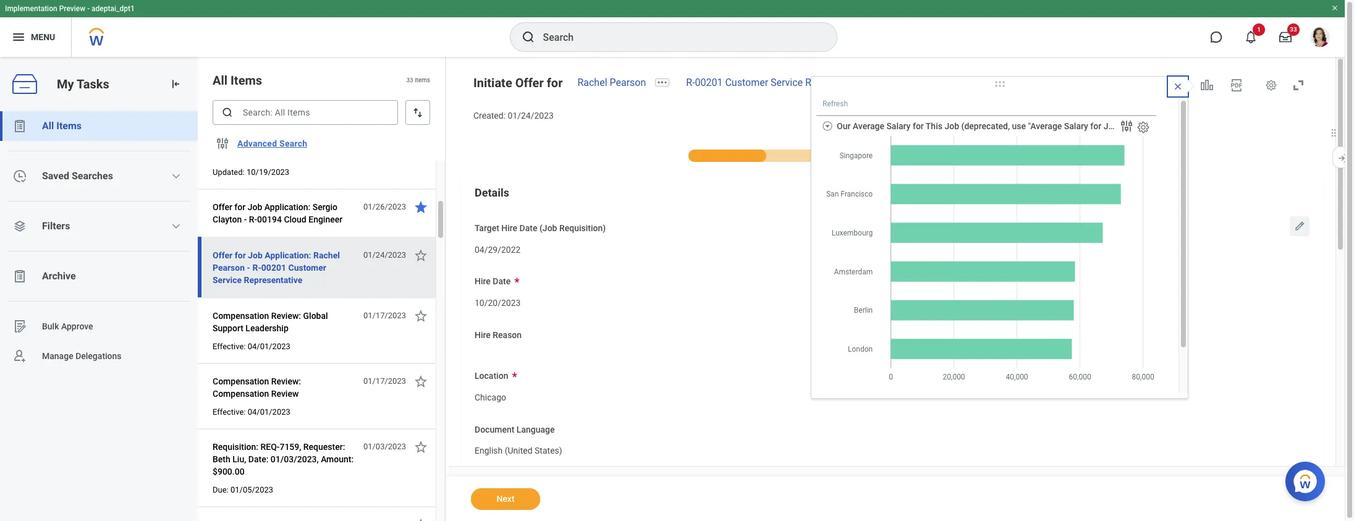 Task type: vqa. For each thing, say whether or not it's contained in the screenshot.
the 33 to the right
yes



Task type: locate. For each thing, give the bounding box(es) containing it.
1 vertical spatial all items
[[42, 120, 82, 132]]

my
[[57, 76, 74, 91]]

‎- for pearson
[[247, 263, 250, 273]]

compensation inside start navigation
[[1090, 151, 1138, 160]]

1 review: from the top
[[271, 311, 301, 321]]

0 horizontal spatial all
[[42, 120, 54, 132]]

review:
[[271, 311, 301, 321], [271, 376, 301, 386]]

job inside offer for job application: sergio clayton ‎- r-00194 cloud engineer
[[248, 202, 262, 212]]

effective:
[[213, 150, 246, 159], [213, 342, 246, 351], [213, 407, 246, 417]]

0 horizontal spatial rachel
[[313, 250, 340, 260]]

representative up refresh
[[805, 77, 871, 88]]

‎-
[[244, 214, 247, 224], [247, 263, 250, 273]]

01/17/2023 for compensation review: compensation review
[[363, 376, 406, 386]]

01/26/2023
[[363, 202, 406, 211]]

2 01/17/2023 from the top
[[363, 376, 406, 386]]

2 vertical spatial effective:
[[213, 407, 246, 417]]

01/03/2023,
[[271, 454, 319, 464]]

my tasks
[[57, 76, 109, 91]]

0 horizontal spatial salary
[[887, 121, 911, 131]]

01/05/2023
[[230, 485, 273, 494]]

customer
[[725, 77, 768, 88], [288, 263, 326, 273]]

liu,
[[233, 454, 246, 464]]

delegations
[[75, 351, 122, 361]]

saved
[[42, 170, 69, 182]]

list containing all items
[[0, 111, 198, 371]]

close environment banner image
[[1331, 4, 1339, 12]]

edit image
[[1294, 220, 1306, 232]]

‎- inside offer for job application: rachel pearson ‎- r-00201 customer service representative
[[247, 263, 250, 273]]

reason
[[493, 330, 522, 340]]

1 vertical spatial 01/17/2023
[[363, 376, 406, 386]]

0 vertical spatial items
[[231, 73, 262, 88]]

‎- up compensation review: global support leadership on the left bottom of the page
[[247, 263, 250, 273]]

2 effective: from the top
[[213, 342, 246, 351]]

clock check image
[[12, 169, 27, 184]]

for down clayton
[[235, 250, 246, 260]]

approve
[[61, 321, 93, 331]]

hire for hire date
[[475, 276, 491, 286]]

amount:
[[321, 454, 354, 464]]

0 vertical spatial all
[[213, 73, 227, 88]]

0 vertical spatial offer
[[515, 75, 544, 90]]

1 vertical spatial offer
[[213, 202, 232, 212]]

archive button
[[0, 261, 198, 291]]

0 horizontal spatial search image
[[221, 106, 234, 119]]

target hire date (job requisition) element
[[475, 236, 521, 259]]

due:
[[213, 485, 229, 494]]

r- inside offer for job application: sergio clayton ‎- r-00194 cloud engineer
[[249, 214, 257, 224]]

rachel inside offer for job application: rachel pearson ‎- r-00201 customer service representative
[[313, 250, 340, 260]]

representative up compensation review: global support leadership on the left bottom of the page
[[244, 275, 302, 285]]

service inside offer for job application: rachel pearson ‎- r-00201 customer service representative
[[213, 275, 242, 285]]

details
[[475, 186, 509, 199]]

advanced
[[237, 138, 277, 148]]

hire
[[501, 223, 517, 233], [475, 276, 491, 286], [475, 330, 491, 340]]

notifications large image
[[1245, 31, 1257, 43]]

00201 down 00194
[[261, 263, 286, 273]]

0 horizontal spatial 00201
[[261, 263, 286, 273]]

application: inside offer for job application: sergio clayton ‎- r-00194 cloud engineer
[[264, 202, 310, 212]]

01/24/2023 inside item list "element"
[[363, 250, 406, 260]]

0 vertical spatial rachel
[[578, 77, 607, 88]]

0 vertical spatial 01/17/2023
[[363, 311, 406, 320]]

1 horizontal spatial date
[[520, 223, 537, 233]]

01/24/2023 down 01/26/2023
[[363, 250, 406, 260]]

1 horizontal spatial representative
[[805, 77, 871, 88]]

job up 00194
[[248, 202, 262, 212]]

r- for offer for job application: sergio clayton ‎- r-00194 cloud engineer
[[249, 214, 257, 224]]

effective: 08/08/2023
[[213, 150, 290, 159]]

0 vertical spatial search image
[[521, 30, 536, 44]]

1 salary from the left
[[887, 121, 911, 131]]

offer inside offer for job application: sergio clayton ‎- r-00194 cloud engineer
[[213, 202, 232, 212]]

effective: 04/01/2023 down "leadership"
[[213, 342, 290, 351]]

preview
[[59, 4, 85, 13]]

requisition: req-7159, requester: beth liu, date: 01/03/2023, amount: $900.00 button
[[213, 439, 357, 479]]

10/19/2023
[[247, 167, 289, 177]]

bulk approve
[[42, 321, 93, 331]]

1 horizontal spatial all items
[[213, 73, 262, 88]]

hire right the target at the left of the page
[[501, 223, 517, 233]]

date left (job
[[520, 223, 537, 233]]

compensation down support
[[213, 376, 269, 386]]

0 vertical spatial 00201
[[695, 77, 723, 88]]

rename image
[[12, 319, 27, 334]]

target hire date (job requisition)
[[475, 223, 606, 233]]

0 vertical spatial date
[[520, 223, 537, 233]]

0 vertical spatial hire
[[501, 223, 517, 233]]

1 01/17/2023 from the top
[[363, 311, 406, 320]]

pearson
[[610, 77, 646, 88], [213, 263, 245, 273]]

1 vertical spatial all
[[42, 120, 54, 132]]

3 effective: from the top
[[213, 407, 246, 417]]

start button
[[876, 128, 899, 143]]

menu banner
[[0, 0, 1345, 57]]

list
[[0, 111, 198, 371]]

1 vertical spatial service
[[213, 275, 242, 285]]

33 inside item list "element"
[[406, 77, 413, 84]]

compensation for compensation review: global support leadership
[[213, 311, 269, 321]]

for up clayton
[[234, 202, 245, 212]]

1 horizontal spatial 33
[[1290, 26, 1297, 33]]

offer up clayton
[[213, 202, 232, 212]]

1 vertical spatial customer
[[288, 263, 326, 273]]

perspective image
[[12, 219, 27, 234]]

00201 inside offer for job application: rachel pearson ‎- r-00201 customer service representative
[[261, 263, 286, 273]]

clipboard image
[[12, 119, 27, 133]]

tasks
[[77, 76, 109, 91]]

compensation for compensation review: compensation review
[[213, 376, 269, 386]]

0 vertical spatial 33
[[1290, 26, 1297, 33]]

hire date element
[[475, 290, 521, 313]]

1 vertical spatial r-
[[249, 214, 257, 224]]

review: up "leadership"
[[271, 311, 301, 321]]

2 review: from the top
[[271, 376, 301, 386]]

2 vertical spatial offer
[[213, 250, 233, 260]]

1 vertical spatial representative
[[244, 275, 302, 285]]

location element
[[475, 384, 506, 407]]

effective: 04/01/2023 for review
[[213, 407, 290, 417]]

location
[[475, 371, 508, 381]]

33 inside button
[[1290, 26, 1297, 33]]

offer inside offer for job application: rachel pearson ‎- r-00201 customer service representative
[[213, 250, 233, 260]]

1 vertical spatial 04/01/2023
[[248, 407, 290, 417]]

0 vertical spatial effective:
[[213, 150, 246, 159]]

compensation review: global support leadership button
[[213, 308, 357, 336]]

1 vertical spatial effective:
[[213, 342, 246, 351]]

offer down clayton
[[213, 250, 233, 260]]

1 vertical spatial pearson
[[213, 263, 245, 273]]

date up 10/20/2023 text field
[[493, 276, 511, 286]]

33 left "profile logan mcneil" icon
[[1290, 26, 1297, 33]]

search image
[[521, 30, 536, 44], [221, 106, 234, 119]]

salary right "average
[[1064, 121, 1088, 131]]

search image inside the menu banner
[[521, 30, 536, 44]]

04/01/2023 down "leadership"
[[248, 342, 290, 351]]

search
[[279, 138, 307, 148]]

star image for due: 01/05/2023
[[413, 439, 428, 454]]

job
[[945, 121, 959, 131], [1104, 121, 1118, 131], [248, 202, 262, 212], [248, 250, 263, 260]]

0 horizontal spatial representative
[[244, 275, 302, 285]]

application:
[[264, 202, 310, 212], [265, 250, 311, 260]]

1 horizontal spatial all
[[213, 73, 227, 88]]

updated: 10/19/2023
[[213, 167, 289, 177]]

01/24/2023
[[508, 111, 554, 121], [363, 250, 406, 260]]

review: inside compensation review: global support leadership
[[271, 311, 301, 321]]

star image
[[1165, 78, 1180, 93], [413, 200, 428, 214], [413, 248, 428, 263], [413, 374, 428, 389], [413, 439, 428, 454]]

advanced search button
[[232, 131, 312, 156]]

1 button
[[1237, 23, 1265, 51]]

0 horizontal spatial 33
[[406, 77, 413, 84]]

0 vertical spatial ‎-
[[244, 214, 247, 224]]

for
[[547, 75, 563, 90], [913, 121, 924, 131], [1090, 121, 1101, 131], [234, 202, 245, 212], [235, 250, 246, 260]]

hire up 10/20/2023 text field
[[475, 276, 491, 286]]

0 vertical spatial representative
[[805, 77, 871, 88]]

2 04/01/2023 from the top
[[248, 407, 290, 417]]

0 vertical spatial review:
[[271, 311, 301, 321]]

gear image
[[1265, 79, 1277, 91]]

salary right average
[[887, 121, 911, 131]]

star image
[[413, 308, 428, 323], [413, 517, 428, 521]]

compensation
[[1090, 151, 1138, 160], [213, 311, 269, 321], [213, 376, 269, 386], [213, 389, 269, 399]]

application: inside offer for job application: rachel pearson ‎- r-00201 customer service representative
[[265, 250, 311, 260]]

0 vertical spatial all items
[[213, 73, 262, 88]]

04/01/2023
[[248, 342, 290, 351], [248, 407, 290, 417]]

1 vertical spatial 01/24/2023
[[363, 250, 406, 260]]

(job
[[540, 223, 557, 233]]

target
[[475, 223, 499, 233]]

compensation up support
[[213, 311, 269, 321]]

r- right clayton
[[249, 214, 257, 224]]

our average salary for this job (deprecated, use "average salary for job profile") (do not use)
[[837, 121, 1203, 131]]

my tasks element
[[0, 57, 198, 521]]

0 horizontal spatial 01/24/2023
[[363, 250, 406, 260]]

1 vertical spatial 00201
[[261, 263, 286, 273]]

0 horizontal spatial items
[[56, 120, 82, 132]]

1 effective: 04/01/2023 from the top
[[213, 342, 290, 351]]

"average
[[1028, 121, 1062, 131]]

0 horizontal spatial pearson
[[213, 263, 245, 273]]

effective: up updated:
[[213, 150, 246, 159]]

00201 down the search workday search field
[[695, 77, 723, 88]]

filters
[[42, 220, 70, 232]]

(united
[[505, 446, 533, 456]]

all right transformation import image
[[213, 73, 227, 88]]

rachel pearson
[[578, 77, 646, 88]]

effective: 04/01/2023
[[213, 342, 290, 351], [213, 407, 290, 417]]

all right clipboard image
[[42, 120, 54, 132]]

requisition)
[[559, 223, 606, 233]]

04/01/2023 down review
[[248, 407, 290, 417]]

for left configure and view chart data "icon"
[[1090, 121, 1101, 131]]

bulk approve link
[[0, 311, 198, 341]]

r- inside offer for job application: rachel pearson ‎- r-00201 customer service representative
[[252, 263, 261, 273]]

0 vertical spatial service
[[771, 77, 803, 88]]

2 vertical spatial r-
[[252, 263, 261, 273]]

r-00201 customer service representative link
[[686, 77, 871, 88]]

1 horizontal spatial 00201
[[695, 77, 723, 88]]

engineer
[[309, 214, 343, 224]]

2 vertical spatial hire
[[475, 330, 491, 340]]

compensation down configure and view chart data "icon"
[[1090, 151, 1138, 160]]

review: inside compensation review: compensation review
[[271, 376, 301, 386]]

1 vertical spatial 33
[[406, 77, 413, 84]]

1 horizontal spatial pearson
[[610, 77, 646, 88]]

0 vertical spatial 01/24/2023
[[508, 111, 554, 121]]

hire left reason
[[475, 330, 491, 340]]

search image up "initiate offer for"
[[521, 30, 536, 44]]

0 horizontal spatial date
[[493, 276, 511, 286]]

0 horizontal spatial service
[[213, 275, 242, 285]]

job inside offer for job application: rachel pearson ‎- r-00201 customer service representative
[[248, 250, 263, 260]]

job down 00194
[[248, 250, 263, 260]]

application: down cloud
[[265, 250, 311, 260]]

0 horizontal spatial all items
[[42, 120, 82, 132]]

chevron down image
[[171, 171, 181, 181]]

1 vertical spatial ‎-
[[247, 263, 250, 273]]

2 effective: 04/01/2023 from the top
[[213, 407, 290, 417]]

compensation inside compensation review: global support leadership
[[213, 311, 269, 321]]

1 vertical spatial effective: 04/01/2023
[[213, 407, 290, 417]]

‎- for clayton
[[244, 214, 247, 224]]

1 vertical spatial application:
[[265, 250, 311, 260]]

0 vertical spatial application:
[[264, 202, 310, 212]]

star image for effective: 04/01/2023
[[413, 374, 428, 389]]

1 vertical spatial items
[[56, 120, 82, 132]]

1 horizontal spatial 01/24/2023
[[508, 111, 554, 121]]

offer up the created: 01/24/2023
[[515, 75, 544, 90]]

0 vertical spatial effective: 04/01/2023
[[213, 342, 290, 351]]

all inside button
[[42, 120, 54, 132]]

offer for job application: sergio clayton ‎- r-00194 cloud engineer
[[213, 202, 343, 224]]

all items inside button
[[42, 120, 82, 132]]

effective: down support
[[213, 342, 246, 351]]

service
[[771, 77, 803, 88], [213, 275, 242, 285]]

01/24/2023 down "initiate offer for"
[[508, 111, 554, 121]]

effective: up the requisition:
[[213, 407, 246, 417]]

r- down 00194
[[252, 263, 261, 273]]

our
[[837, 121, 851, 131]]

items inside item list "element"
[[231, 73, 262, 88]]

33 left items
[[406, 77, 413, 84]]

application: up cloud
[[264, 202, 310, 212]]

1 vertical spatial star image
[[413, 517, 428, 521]]

offer for offer for job application: rachel pearson ‎- r-00201 customer service representative
[[213, 250, 233, 260]]

refresh
[[823, 100, 848, 108]]

2 star image from the top
[[413, 517, 428, 521]]

items
[[231, 73, 262, 88], [56, 120, 82, 132]]

0 horizontal spatial customer
[[288, 263, 326, 273]]

req-
[[261, 442, 280, 452]]

1 horizontal spatial salary
[[1064, 121, 1088, 131]]

‎- inside offer for job application: sergio clayton ‎- r-00194 cloud engineer
[[244, 214, 247, 224]]

application: for customer
[[265, 250, 311, 260]]

Chicago text field
[[475, 385, 506, 406]]

0 vertical spatial r-
[[686, 77, 695, 88]]

1 vertical spatial rachel
[[313, 250, 340, 260]]

0 vertical spatial 04/01/2023
[[248, 342, 290, 351]]

effective: 04/01/2023 down compensation review: compensation review
[[213, 407, 290, 417]]

1 vertical spatial date
[[493, 276, 511, 286]]

review: for global
[[271, 311, 301, 321]]

1 horizontal spatial items
[[231, 73, 262, 88]]

0 vertical spatial star image
[[413, 308, 428, 323]]

chevron down image
[[171, 221, 181, 231]]

salary
[[887, 121, 911, 131], [1064, 121, 1088, 131]]

1 horizontal spatial search image
[[521, 30, 536, 44]]

1 vertical spatial hire
[[475, 276, 491, 286]]

r- down the search workday search field
[[686, 77, 695, 88]]

search image up configure image
[[221, 106, 234, 119]]

1 04/01/2023 from the top
[[248, 342, 290, 351]]

support
[[213, 323, 243, 333]]

menu
[[31, 32, 55, 42]]

all items inside item list "element"
[[213, 73, 262, 88]]

compensation review: global support leadership
[[213, 311, 328, 333]]

0 vertical spatial customer
[[725, 77, 768, 88]]

1 vertical spatial review:
[[271, 376, 301, 386]]

for inside offer for job application: sergio clayton ‎- r-00194 cloud engineer
[[234, 202, 245, 212]]

10/20/2023 text field
[[475, 290, 521, 312]]

‎- right clayton
[[244, 214, 247, 224]]

sort image
[[412, 106, 424, 119]]

review: up review
[[271, 376, 301, 386]]



Task type: describe. For each thing, give the bounding box(es) containing it.
global
[[303, 311, 328, 321]]

1 horizontal spatial rachel
[[578, 77, 607, 88]]

average
[[853, 121, 884, 131]]

all items button
[[0, 111, 198, 141]]

04/29/2022
[[475, 244, 521, 254]]

saved searches
[[42, 170, 113, 182]]

English (United States) text field
[[475, 438, 562, 460]]

not
[[1169, 121, 1183, 131]]

justify image
[[11, 30, 26, 44]]

sergio
[[313, 202, 337, 212]]

compensation review: compensation review
[[213, 376, 301, 399]]

initiate offer for
[[473, 75, 563, 90]]

33 for 33
[[1290, 26, 1297, 33]]

$900.00
[[213, 467, 245, 477]]

configure and view chart data image
[[1119, 119, 1134, 134]]

customer inside offer for job application: rachel pearson ‎- r-00201 customer service representative
[[288, 263, 326, 273]]

job left configure and view chart data "icon"
[[1104, 121, 1118, 131]]

hire for hire reason
[[475, 330, 491, 340]]

english (united states)
[[475, 446, 562, 456]]

beth
[[213, 454, 230, 464]]

implementation
[[5, 4, 57, 13]]

Search: All Items text field
[[213, 100, 398, 125]]

offer for job application: sergio clayton ‎- r-00194 cloud engineer button
[[213, 200, 357, 227]]

configure image
[[215, 136, 230, 151]]

Search Workday  search field
[[543, 23, 811, 51]]

star image for 01/26/2023
[[413, 200, 428, 214]]

representative inside offer for job application: rachel pearson ‎- r-00201 customer service representative
[[244, 275, 302, 285]]

for left this
[[913, 121, 924, 131]]

fullscreen image
[[1291, 78, 1306, 93]]

-
[[87, 4, 90, 13]]

initiate
[[473, 75, 512, 90]]

our average salary for this job (deprecated, use "average salary for job profile") (do not use) dialog
[[811, 76, 1203, 445]]

saved searches button
[[0, 161, 198, 191]]

adeptai_dpt1
[[92, 4, 135, 13]]

04/01/2023 for review
[[248, 407, 290, 417]]

language
[[517, 424, 555, 434]]

effective: for compensation review: global support leadership
[[213, 342, 246, 351]]

(deprecated,
[[961, 121, 1010, 131]]

r- for offer for job application: rachel pearson ‎- r-00201 customer service representative
[[252, 263, 261, 273]]

date:
[[248, 454, 268, 464]]

33 items
[[406, 77, 430, 84]]

all inside item list "element"
[[213, 73, 227, 88]]

view printable version (pdf) image
[[1229, 78, 1244, 93]]

due: 01/05/2023
[[213, 485, 273, 494]]

compensation for compensation
[[1090, 151, 1138, 160]]

2 salary from the left
[[1064, 121, 1088, 131]]

01/03/2023
[[363, 442, 406, 451]]

configure image
[[1137, 121, 1150, 134]]

for inside offer for job application: rachel pearson ‎- r-00201 customer service representative
[[235, 250, 246, 260]]

leadership
[[246, 323, 289, 333]]

cloud
[[284, 214, 306, 224]]

use
[[1012, 121, 1026, 131]]

manage delegations
[[42, 351, 122, 361]]

manage
[[42, 351, 73, 361]]

effective: 04/01/2023 for support
[[213, 342, 290, 351]]

04/29/2022 text field
[[475, 237, 521, 258]]

details element
[[461, 175, 1323, 469]]

close view related information image
[[1173, 82, 1183, 91]]

01/17/2023 for compensation review: global support leadership
[[363, 311, 406, 320]]

chicago
[[475, 392, 506, 402]]

user plus image
[[12, 349, 27, 363]]

menu button
[[0, 17, 71, 57]]

this
[[926, 121, 942, 131]]

filters button
[[0, 211, 198, 241]]

compensation review: compensation review button
[[213, 374, 357, 401]]

7159,
[[280, 442, 301, 452]]

review: for compensation
[[271, 376, 301, 386]]

advanced search
[[237, 138, 307, 148]]

1 horizontal spatial service
[[771, 77, 803, 88]]

0 vertical spatial pearson
[[610, 77, 646, 88]]

item list element
[[198, 57, 446, 521]]

items inside button
[[56, 120, 82, 132]]

items
[[415, 77, 430, 84]]

1
[[1257, 26, 1261, 33]]

hire reason
[[475, 330, 522, 340]]

archive
[[42, 270, 76, 282]]

1 star image from the top
[[413, 308, 428, 323]]

next
[[497, 494, 515, 504]]

use)
[[1185, 121, 1203, 131]]

english
[[475, 446, 503, 456]]

r-00201 customer service representative
[[686, 77, 871, 88]]

requester:
[[303, 442, 345, 452]]

updated:
[[213, 167, 245, 177]]

start navigation
[[461, 128, 1323, 162]]

review
[[271, 389, 299, 399]]

view related information image
[[1200, 78, 1214, 93]]

pearson inside offer for job application: rachel pearson ‎- r-00201 customer service representative
[[213, 263, 245, 273]]

1 vertical spatial search image
[[221, 106, 234, 119]]

10/20/2023
[[475, 298, 521, 308]]

bulk
[[42, 321, 59, 331]]

compensation left review
[[213, 389, 269, 399]]

33 for 33 items
[[406, 77, 413, 84]]

transformation import image
[[169, 78, 182, 90]]

profile")
[[1120, 121, 1151, 131]]

effective: for compensation review: compensation review
[[213, 407, 246, 417]]

document language element
[[475, 438, 562, 461]]

offer for offer for job application: sergio clayton ‎- r-00194 cloud engineer
[[213, 202, 232, 212]]

move modal image
[[987, 77, 1012, 91]]

08/08/2023
[[248, 150, 290, 159]]

states)
[[535, 446, 562, 456]]

1 effective: from the top
[[213, 150, 246, 159]]

searches
[[72, 170, 113, 182]]

implementation preview -   adeptai_dpt1
[[5, 4, 135, 13]]

collapse image
[[823, 121, 833, 132]]

clipboard image
[[12, 269, 27, 284]]

application: for cloud
[[264, 202, 310, 212]]

1 horizontal spatial customer
[[725, 77, 768, 88]]

job right this
[[945, 121, 959, 131]]

(do
[[1154, 121, 1167, 131]]

04/01/2023 for support
[[248, 342, 290, 351]]

33 button
[[1272, 23, 1300, 51]]

clayton
[[213, 214, 242, 224]]

created: 01/24/2023
[[473, 111, 554, 121]]

start
[[876, 128, 899, 141]]

for up the created: 01/24/2023
[[547, 75, 563, 90]]

next button
[[471, 488, 540, 510]]

refresh link
[[823, 100, 848, 108]]

inbox large image
[[1279, 31, 1292, 43]]

requisition:
[[213, 442, 258, 452]]

star image for 01/24/2023
[[413, 248, 428, 263]]

profile logan mcneil image
[[1310, 27, 1330, 49]]

offer for job application: rachel pearson ‎- r-00201 customer service representative
[[213, 250, 340, 285]]

offer for job application: rachel pearson ‎- r-00201 customer service representative button
[[213, 248, 357, 287]]

requisition: req-7159, requester: beth liu, date: 01/03/2023, amount: $900.00
[[213, 442, 354, 477]]



